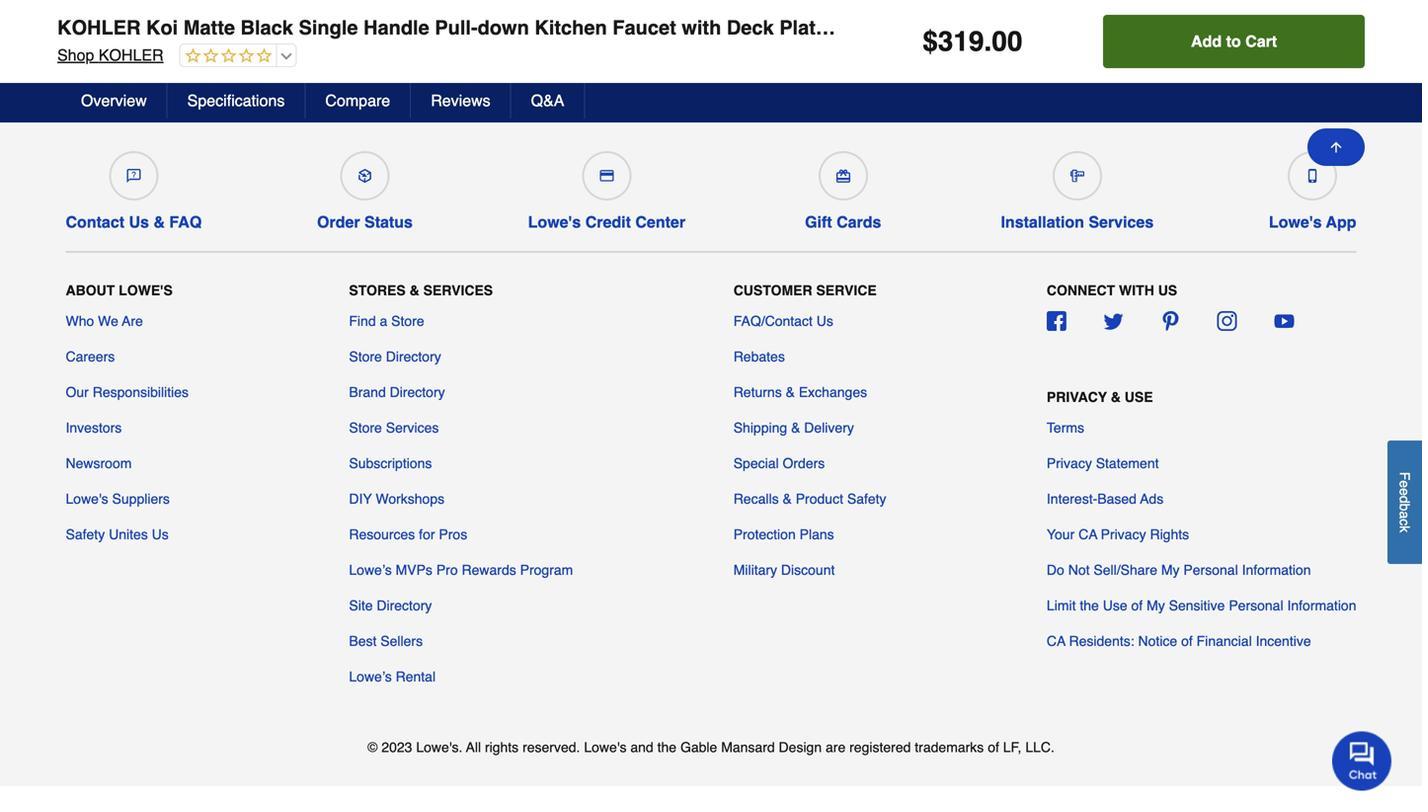 Task type: describe. For each thing, give the bounding box(es) containing it.
lowe's rental
[[349, 669, 436, 685]]

lowe's credit center
[[528, 213, 686, 231]]

twitter image
[[1104, 311, 1124, 331]]

special orders link
[[734, 453, 825, 473]]

arrow up image
[[1329, 139, 1345, 155]]

information inside 'link'
[[1288, 598, 1357, 613]]

lowe's for lowe's mvps pro rewards program
[[349, 562, 392, 578]]

brand directory
[[349, 384, 445, 400]]

of for financial
[[1182, 633, 1193, 649]]

rental
[[396, 669, 436, 685]]

0 vertical spatial my
[[1162, 562, 1180, 578]]

military discount link
[[734, 560, 835, 580]]

shop
[[57, 46, 94, 64]]

center
[[636, 213, 686, 231]]

protection plans link
[[734, 524, 834, 544]]

delivery
[[804, 420, 854, 436]]

2 vertical spatial of
[[988, 739, 1000, 755]]

lowe's.
[[416, 739, 463, 755]]

k
[[1397, 526, 1413, 533]]

kitchen
[[535, 16, 607, 39]]

rights
[[1150, 526, 1190, 542]]

ca residents: notice of financial incentive
[[1047, 633, 1312, 649]]

find a store link
[[349, 311, 424, 331]]

subscriptions link
[[349, 453, 432, 473]]

returns & exchanges link
[[734, 382, 867, 402]]

reserved.
[[523, 739, 580, 755]]

responsibilities
[[93, 384, 189, 400]]

resources for pros
[[349, 526, 467, 542]]

us for faq/contact
[[817, 313, 834, 329]]

connect
[[1047, 282, 1116, 298]]

find a store
[[349, 313, 424, 329]]

gift card image
[[837, 169, 850, 183]]

sensitive
[[1169, 598, 1225, 613]]

mobile image
[[1306, 169, 1320, 183]]

c
[[1397, 519, 1413, 526]]

our responsibilities link
[[66, 382, 189, 402]]

reviews button
[[411, 83, 511, 119]]

orders
[[783, 455, 825, 471]]

dimensions image
[[1071, 169, 1085, 183]]

incentive
[[1256, 633, 1312, 649]]

lowe's for lowe's credit center
[[528, 213, 581, 231]]

llc.
[[1026, 739, 1055, 755]]

f
[[1397, 472, 1413, 480]]

subscriptions
[[349, 455, 432, 471]]

best sellers
[[349, 633, 423, 649]]

1 e from the top
[[1397, 480, 1413, 488]]

1 vertical spatial ca
[[1047, 633, 1066, 649]]

facebook image
[[1047, 311, 1067, 331]]

a inside f e e d b a c k button
[[1397, 511, 1413, 519]]

residents:
[[1069, 633, 1135, 649]]

privacy for privacy & use
[[1047, 389, 1107, 405]]

overview button
[[61, 83, 168, 119]]

special orders
[[734, 455, 825, 471]]

personal inside 'link'
[[1229, 598, 1284, 613]]

credit card image
[[600, 169, 614, 183]]

d
[[1397, 496, 1413, 503]]

dispenser
[[927, 16, 1022, 39]]

service
[[816, 282, 877, 298]]

1 horizontal spatial safety
[[847, 491, 887, 507]]

limit the use of my sensitive personal information link
[[1047, 596, 1357, 615]]

matte
[[184, 16, 235, 39]]

shipping & delivery link
[[734, 418, 854, 438]]

connect with us
[[1047, 282, 1178, 298]]

directory for brand directory
[[390, 384, 445, 400]]

store services link
[[349, 418, 439, 438]]

compare button
[[306, 83, 411, 119]]

lowe's for lowe's suppliers
[[66, 491, 108, 507]]

$ 319 . 00
[[923, 26, 1023, 57]]

order
[[317, 213, 360, 231]]

stores
[[349, 282, 406, 298]]

lowe's for lowe's app
[[1269, 213, 1322, 231]]

directory for site directory
[[377, 598, 432, 613]]

gable
[[681, 739, 718, 755]]

privacy & use
[[1047, 389, 1153, 405]]

discount
[[781, 562, 835, 578]]

careers link
[[66, 347, 115, 366]]

& for recalls & product safety
[[783, 491, 792, 507]]

2023
[[382, 739, 412, 755]]

0 horizontal spatial and
[[631, 739, 654, 755]]

store directory link
[[349, 347, 441, 366]]

0 horizontal spatial to
[[597, 74, 611, 90]]

store for services
[[349, 420, 382, 436]]

terms
[[1047, 420, 1085, 436]]

chat invite button image
[[1333, 731, 1393, 791]]

overview
[[81, 91, 147, 110]]

& left faq
[[154, 213, 165, 231]]

f e e d b a c k
[[1397, 472, 1413, 533]]

recalls
[[734, 491, 779, 507]]

gift cards
[[805, 213, 882, 231]]

unites
[[109, 526, 148, 542]]

terms link
[[1047, 418, 1085, 438]]

0 vertical spatial information
[[1242, 562, 1312, 578]]

my inside 'link'
[[1147, 598, 1165, 613]]

ca residents: notice of financial incentive link
[[1047, 631, 1312, 651]]

about lowe's
[[66, 282, 173, 298]]

newsroom link
[[66, 453, 132, 473]]

q&a button
[[511, 83, 585, 119]]

program
[[520, 562, 573, 578]]

notice
[[1139, 633, 1178, 649]]

your ca privacy rights
[[1047, 526, 1190, 542]]

lowe's for lowe's rental
[[349, 669, 392, 685]]

best sellers link
[[349, 631, 423, 651]]

installation
[[1001, 213, 1085, 231]]

ideas
[[558, 74, 594, 90]]

pickup image
[[358, 169, 372, 183]]

lowe's right reserved.
[[584, 739, 627, 755]]

financial
[[1197, 633, 1252, 649]]

handle
[[364, 16, 429, 39]]

we've got ideas to share.
[[489, 74, 655, 90]]

rights
[[485, 739, 519, 755]]

f e e d b a c k button
[[1388, 440, 1423, 564]]

faq/contact
[[734, 313, 813, 329]]

& for privacy & use
[[1111, 389, 1121, 405]]

add to cart
[[1191, 32, 1278, 50]]

with
[[1119, 282, 1155, 298]]

zero stars image
[[180, 47, 272, 66]]

kohler koi matte black single handle pull-down kitchen faucet with deck plate and soap dispenser included
[[57, 16, 1109, 39]]

2 vertical spatial us
[[152, 526, 169, 542]]

lowe's app link
[[1269, 143, 1357, 232]]



Task type: vqa. For each thing, say whether or not it's contained in the screenshot.
Overview
yes



Task type: locate. For each thing, give the bounding box(es) containing it.
services for store services
[[386, 420, 439, 436]]

my
[[1162, 562, 1180, 578], [1147, 598, 1165, 613]]

0 vertical spatial a
[[380, 313, 388, 329]]

0 horizontal spatial safety
[[66, 526, 105, 542]]

store down brand
[[349, 420, 382, 436]]

1 vertical spatial the
[[658, 739, 677, 755]]

contact us & faq link
[[66, 143, 202, 232]]

resources for pros link
[[349, 524, 467, 544]]

and left the gable
[[631, 739, 654, 755]]

1 vertical spatial my
[[1147, 598, 1165, 613]]

1 horizontal spatial the
[[1080, 598, 1099, 613]]

single
[[299, 16, 358, 39]]

kohler down koi
[[99, 46, 164, 64]]

2 horizontal spatial of
[[1182, 633, 1193, 649]]

& right stores
[[410, 282, 420, 298]]

a up k
[[1397, 511, 1413, 519]]

store directory
[[349, 349, 441, 364]]

2 vertical spatial directory
[[377, 598, 432, 613]]

lowe's left the app
[[1269, 213, 1322, 231]]

& up statement
[[1111, 389, 1121, 405]]

q&a
[[531, 91, 565, 110]]

safety unites us
[[66, 526, 169, 542]]

pros
[[439, 526, 467, 542]]

use up statement
[[1125, 389, 1153, 405]]

e up b
[[1397, 488, 1413, 496]]

contact
[[66, 213, 125, 231]]

customer service
[[734, 282, 877, 298]]

of inside 'link'
[[1132, 598, 1143, 613]]

1 vertical spatial of
[[1182, 633, 1193, 649]]

0 horizontal spatial the
[[658, 739, 677, 755]]

newsroom
[[66, 455, 132, 471]]

status
[[365, 213, 413, 231]]

0 vertical spatial of
[[1132, 598, 1143, 613]]

ads
[[1141, 491, 1164, 507]]

1 vertical spatial us
[[817, 313, 834, 329]]

e up d
[[1397, 480, 1413, 488]]

0 vertical spatial personal
[[1184, 562, 1239, 578]]

1 vertical spatial services
[[423, 282, 493, 298]]

1 vertical spatial lowe's
[[349, 669, 392, 685]]

0 vertical spatial directory
[[386, 349, 441, 364]]

kohler up shop kohler
[[57, 16, 141, 39]]

ca
[[1079, 526, 1098, 542], [1047, 633, 1066, 649]]

sellers
[[381, 633, 423, 649]]

0 vertical spatial to
[[1227, 32, 1242, 50]]

0 horizontal spatial of
[[988, 739, 1000, 755]]

2 horizontal spatial us
[[817, 313, 834, 329]]

resources
[[349, 526, 415, 542]]

of for my
[[1132, 598, 1143, 613]]

reviews
[[431, 91, 491, 110]]

privacy up interest-
[[1047, 455, 1092, 471]]

not
[[1069, 562, 1090, 578]]

instagram image
[[1218, 311, 1238, 331]]

use
[[1125, 389, 1153, 405], [1103, 598, 1128, 613]]

1 vertical spatial safety
[[66, 526, 105, 542]]

black
[[241, 16, 293, 39]]

1 vertical spatial and
[[631, 739, 654, 755]]

the
[[1080, 598, 1099, 613], [658, 739, 677, 755]]

2 e from the top
[[1397, 488, 1413, 496]]

military
[[734, 562, 778, 578]]

returns & exchanges
[[734, 384, 867, 400]]

my up notice
[[1147, 598, 1165, 613]]

0 vertical spatial services
[[1089, 213, 1154, 231]]

lowe's mvps pro rewards program link
[[349, 560, 573, 580]]

1 horizontal spatial of
[[1132, 598, 1143, 613]]

a right find
[[380, 313, 388, 329]]

do
[[1047, 562, 1065, 578]]

specifications button
[[168, 83, 306, 119]]

lowe's up are
[[119, 282, 173, 298]]

trademarks
[[915, 739, 984, 755]]

1 horizontal spatial us
[[152, 526, 169, 542]]

1 vertical spatial kohler
[[99, 46, 164, 64]]

interest-based ads link
[[1047, 489, 1164, 509]]

0 vertical spatial the
[[1080, 598, 1099, 613]]

services inside store services link
[[386, 420, 439, 436]]

directory up sellers
[[377, 598, 432, 613]]

faq/contact us
[[734, 313, 834, 329]]

1 horizontal spatial to
[[1227, 32, 1242, 50]]

lowe's
[[349, 562, 392, 578], [349, 669, 392, 685]]

&
[[154, 213, 165, 231], [410, 282, 420, 298], [786, 384, 795, 400], [1111, 389, 1121, 405], [791, 420, 801, 436], [783, 491, 792, 507]]

credit
[[586, 213, 631, 231]]

1 vertical spatial store
[[349, 349, 382, 364]]

0 vertical spatial safety
[[847, 491, 887, 507]]

& for returns & exchanges
[[786, 384, 795, 400]]

0 vertical spatial lowe's
[[349, 562, 392, 578]]

store
[[391, 313, 424, 329], [349, 349, 382, 364], [349, 420, 382, 436]]

cart
[[1246, 32, 1278, 50]]

gift
[[805, 213, 832, 231]]

store for directory
[[349, 349, 382, 364]]

of down sell/share
[[1132, 598, 1143, 613]]

mvps
[[396, 562, 433, 578]]

do not sell/share my personal information link
[[1047, 560, 1312, 580]]

customer care image
[[127, 169, 141, 183]]

0 vertical spatial kohler
[[57, 16, 141, 39]]

privacy statement
[[1047, 455, 1159, 471]]

0 vertical spatial privacy
[[1047, 389, 1107, 405]]

use for the
[[1103, 598, 1128, 613]]

& for shipping & delivery
[[791, 420, 801, 436]]

stores & services
[[349, 282, 493, 298]]

limit the use of my sensitive personal information
[[1047, 598, 1357, 613]]

lowe's mvps pro rewards program
[[349, 562, 573, 578]]

0 vertical spatial and
[[832, 16, 868, 39]]

find
[[349, 313, 376, 329]]

& left delivery
[[791, 420, 801, 436]]

limit
[[1047, 598, 1076, 613]]

the inside 'link'
[[1080, 598, 1099, 613]]

directory down store directory link
[[390, 384, 445, 400]]

1 horizontal spatial ca
[[1079, 526, 1098, 542]]

who we are link
[[66, 311, 143, 331]]

your
[[1047, 526, 1075, 542]]

the right limit
[[1080, 598, 1099, 613]]

1 horizontal spatial a
[[1397, 511, 1413, 519]]

0 vertical spatial use
[[1125, 389, 1153, 405]]

0 vertical spatial us
[[129, 213, 149, 231]]

pro
[[436, 562, 458, 578]]

safety left unites
[[66, 526, 105, 542]]

services for installation services
[[1089, 213, 1154, 231]]

use for &
[[1125, 389, 1153, 405]]

directory for store directory
[[386, 349, 441, 364]]

a inside find a store link
[[380, 313, 388, 329]]

lowe's down best
[[349, 669, 392, 685]]

lowe's down newsroom
[[66, 491, 108, 507]]

site
[[349, 598, 373, 613]]

form
[[679, 41, 1098, 95]]

privacy statement link
[[1047, 453, 1159, 473]]

to right ideas at the left of the page
[[597, 74, 611, 90]]

special
[[734, 455, 779, 471]]

our responsibilities
[[66, 384, 189, 400]]

the left the gable
[[658, 739, 677, 755]]

based
[[1098, 491, 1137, 507]]

privacy up sell/share
[[1101, 526, 1147, 542]]

youtube image
[[1275, 311, 1294, 331]]

1 vertical spatial directory
[[390, 384, 445, 400]]

of left lf,
[[988, 739, 1000, 755]]

site directory link
[[349, 596, 432, 615]]

directory up brand directory link
[[386, 349, 441, 364]]

1 horizontal spatial and
[[832, 16, 868, 39]]

your ca privacy rights link
[[1047, 524, 1190, 544]]

lowe's up the site
[[349, 562, 392, 578]]

recalls & product safety
[[734, 491, 887, 507]]

app
[[1326, 213, 1357, 231]]

statement
[[1096, 455, 1159, 471]]

services down brand directory link
[[386, 420, 439, 436]]

soap
[[873, 16, 921, 39]]

319
[[938, 26, 984, 57]]

to right add
[[1227, 32, 1242, 50]]

add to cart button
[[1104, 15, 1365, 68]]

to inside button
[[1227, 32, 1242, 50]]

recalls & product safety link
[[734, 489, 887, 509]]

0 horizontal spatial us
[[129, 213, 149, 231]]

use down sell/share
[[1103, 598, 1128, 613]]

2 vertical spatial store
[[349, 420, 382, 436]]

us right unites
[[152, 526, 169, 542]]

2 lowe's from the top
[[349, 669, 392, 685]]

0 vertical spatial store
[[391, 313, 424, 329]]

ca right your
[[1079, 526, 1098, 542]]

& right returns at the right of page
[[786, 384, 795, 400]]

my down the "rights"
[[1162, 562, 1180, 578]]

of right notice
[[1182, 633, 1193, 649]]

we
[[98, 313, 118, 329]]

personal up 'incentive'
[[1229, 598, 1284, 613]]

best
[[349, 633, 377, 649]]

compare
[[325, 91, 390, 110]]

koi
[[146, 16, 178, 39]]

us for contact
[[129, 213, 149, 231]]

who we are
[[66, 313, 143, 329]]

services up "connect with us"
[[1089, 213, 1154, 231]]

1 vertical spatial personal
[[1229, 598, 1284, 613]]

& for stores & services
[[410, 282, 420, 298]]

personal up limit the use of my sensitive personal information 'link'
[[1184, 562, 1239, 578]]

lowe's suppliers
[[66, 491, 170, 507]]

safety right product
[[847, 491, 887, 507]]

2 vertical spatial services
[[386, 420, 439, 436]]

services up find a store link
[[423, 282, 493, 298]]

0 horizontal spatial a
[[380, 313, 388, 329]]

use inside 'link'
[[1103, 598, 1128, 613]]

us right contact
[[129, 213, 149, 231]]

0 vertical spatial ca
[[1079, 526, 1098, 542]]

privacy for privacy statement
[[1047, 455, 1092, 471]]

and right plate
[[832, 16, 868, 39]]

1 lowe's from the top
[[349, 562, 392, 578]]

services inside installation services link
[[1089, 213, 1154, 231]]

1 vertical spatial privacy
[[1047, 455, 1092, 471]]

our
[[66, 384, 89, 400]]

1 vertical spatial a
[[1397, 511, 1413, 519]]

store up brand
[[349, 349, 382, 364]]

lowe's left credit
[[528, 213, 581, 231]]

0 horizontal spatial ca
[[1047, 633, 1066, 649]]

& right the recalls
[[783, 491, 792, 507]]

1 vertical spatial to
[[597, 74, 611, 90]]

faucet
[[613, 16, 676, 39]]

to
[[1227, 32, 1242, 50], [597, 74, 611, 90]]

shipping & delivery
[[734, 420, 854, 436]]

services
[[1089, 213, 1154, 231], [423, 282, 493, 298], [386, 420, 439, 436]]

ca down limit
[[1047, 633, 1066, 649]]

protection plans
[[734, 526, 834, 542]]

us
[[129, 213, 149, 231], [817, 313, 834, 329], [152, 526, 169, 542]]

with
[[682, 16, 721, 39]]

lowe's app
[[1269, 213, 1357, 231]]

1 vertical spatial use
[[1103, 598, 1128, 613]]

store down 'stores & services'
[[391, 313, 424, 329]]

privacy up terms link
[[1047, 389, 1107, 405]]

1 vertical spatial information
[[1288, 598, 1357, 613]]

2 vertical spatial privacy
[[1101, 526, 1147, 542]]

pinterest image
[[1161, 311, 1181, 331]]

us down customer service
[[817, 313, 834, 329]]

gift cards link
[[801, 143, 886, 232]]



